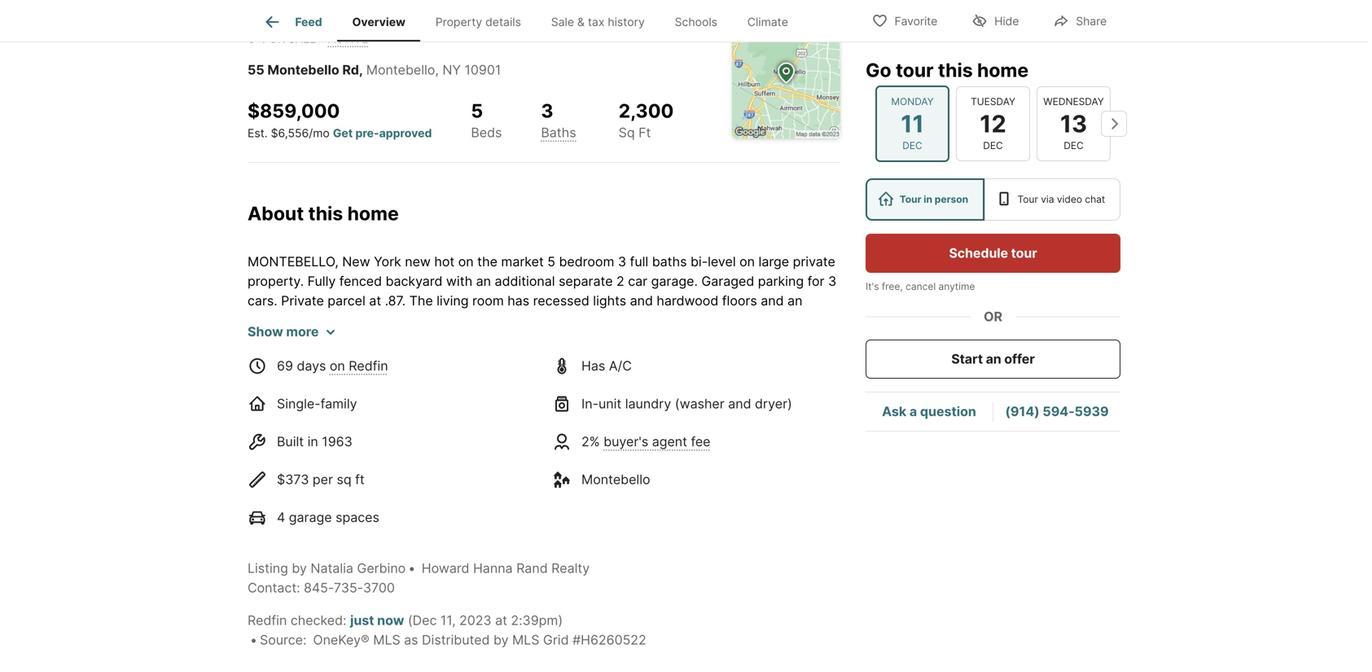 Task type: describe. For each thing, give the bounding box(es) containing it.
dryer)
[[755, 396, 793, 412]]

schedule tour button
[[866, 234, 1121, 273]]

redfin checked: just now (dec 11, 2023 at 2:39pm) • source: onekey® mls as distributed by mls grid # h6260522
[[248, 613, 647, 648]]

howard
[[422, 560, 470, 576]]

3700
[[363, 580, 395, 596]]

69 days on redfin
[[277, 358, 388, 374]]

schools
[[703, 332, 750, 348]]

steel
[[486, 312, 516, 328]]

offer
[[1005, 351, 1035, 367]]

montebello, new york new hot on the market 5 bedroom 3 full baths bi-level on large private property. fully fenced backyard with an additional separate 2 car garage. garaged parking for 3 cars. private parcel at .87.  the living room has recessed lights and hardwood floors and an updated granite kitchen with stainless steel appliances. updated family  bath with many more updates. pella sliders to an extra large trex deck.  prime area with suffern schools as a bonus. hiking trails, recreation facilities, pools, festivals, and many restaurants in town.  easy commuter location to trains and buses.
[[248, 254, 837, 387]]

$373
[[277, 472, 309, 487]]

festivals,
[[492, 351, 546, 367]]

ask a question
[[883, 404, 977, 420]]

suffern
[[654, 332, 700, 348]]

an inside start an offer button
[[986, 351, 1002, 367]]

market
[[501, 254, 544, 270]]

with up the living
[[446, 273, 473, 289]]

climate
[[748, 15, 789, 29]]

laundry
[[626, 396, 672, 412]]

0 horizontal spatial many
[[577, 351, 610, 367]]

1 horizontal spatial on
[[459, 254, 474, 270]]

it's free, cancel anytime
[[866, 281, 976, 293]]

an down the
[[476, 273, 491, 289]]

full
[[630, 254, 649, 270]]

additional
[[495, 273, 555, 289]]

baths
[[541, 124, 577, 140]]

show more
[[248, 324, 319, 340]]

distributed
[[422, 632, 490, 648]]

• inside 'redfin checked: just now (dec 11, 2023 at 2:39pm) • source: onekey® mls as distributed by mls grid # h6260522'
[[250, 632, 257, 648]]

as inside the montebello, new york new hot on the market 5 bedroom 3 full baths bi-level on large private property. fully fenced backyard with an additional separate 2 car garage. garaged parking for 3 cars. private parcel at .87.  the living room has recessed lights and hardwood floors and an updated granite kitchen with stainless steel appliances. updated family  bath with many more updates. pella sliders to an extra large trex deck.  prime area with suffern schools as a bonus. hiking trails, recreation facilities, pools, festivals, and many restaurants in town.  easy commuter location to trains and buses.
[[754, 332, 768, 348]]

tab list containing feed
[[248, 0, 817, 42]]

agent
[[652, 434, 688, 450]]

69
[[277, 358, 293, 374]]

with down the floors
[[722, 312, 748, 328]]

buses.
[[381, 371, 422, 387]]

active link
[[328, 32, 369, 46]]

55 montebello rd , montebello , ny 10901
[[248, 62, 501, 78]]

anytime
[[939, 281, 976, 293]]

#
[[573, 632, 581, 648]]

go tour this home
[[866, 59, 1029, 81]]

monday
[[892, 96, 934, 107]]

5 inside the montebello, new york new hot on the market 5 bedroom 3 full baths bi-level on large private property. fully fenced backyard with an additional separate 2 car garage. garaged parking for 3 cars. private parcel at .87.  the living room has recessed lights and hardwood floors and an updated granite kitchen with stainless steel appliances. updated family  bath with many more updates. pella sliders to an extra large trex deck.  prime area with suffern schools as a bonus. hiking trails, recreation facilities, pools, festivals, and many restaurants in town.  easy commuter location to trains and buses.
[[548, 254, 556, 270]]

a inside the montebello, new york new hot on the market 5 bedroom 3 full baths bi-level on large private property. fully fenced backyard with an additional separate 2 car garage. garaged parking for 3 cars. private parcel at .87.  the living room has recessed lights and hardwood floors and an updated granite kitchen with stainless steel appliances. updated family  bath with many more updates. pella sliders to an extra large trex deck.  prime area with suffern schools as a bonus. hiking trails, recreation facilities, pools, festivals, and many restaurants in town.  easy commuter location to trains and buses.
[[772, 332, 779, 348]]

on redfin link
[[330, 358, 388, 374]]

3 baths
[[541, 99, 577, 140]]

1 , from the left
[[359, 62, 363, 78]]

private
[[793, 254, 836, 270]]

favorite
[[895, 14, 938, 28]]

fee
[[691, 434, 711, 450]]

ask
[[883, 404, 907, 420]]

montebello,
[[248, 254, 339, 270]]

for
[[808, 273, 825, 289]]

0 horizontal spatial family
[[321, 396, 357, 412]]

dec for 12
[[984, 140, 1004, 152]]

hot
[[435, 254, 455, 270]]

5 beds
[[471, 99, 502, 140]]

11
[[901, 109, 925, 138]]

hiking
[[248, 351, 286, 367]]

1 horizontal spatial this
[[939, 59, 973, 81]]

est.
[[248, 126, 268, 140]]

2 horizontal spatial on
[[740, 254, 755, 270]]

kitchen
[[349, 312, 395, 328]]

1 horizontal spatial 3
[[618, 254, 627, 270]]

2 mls from the left
[[513, 632, 540, 648]]

0 horizontal spatial on
[[330, 358, 345, 374]]

sale & tax history
[[551, 15, 645, 29]]

via
[[1041, 194, 1055, 205]]

schools
[[675, 15, 718, 29]]

per
[[313, 472, 333, 487]]

trains
[[316, 371, 351, 387]]

an down 'parking'
[[788, 293, 803, 309]]

bath
[[690, 312, 718, 328]]

map entry image
[[733, 30, 841, 139]]

cancel
[[906, 281, 936, 293]]

pella
[[305, 332, 334, 348]]

in for 1963
[[308, 434, 318, 450]]

climate tab
[[733, 2, 804, 42]]

1 vertical spatial a
[[910, 404, 918, 420]]

hardwood
[[657, 293, 719, 309]]

next image
[[1102, 111, 1128, 137]]

tour via video chat option
[[985, 178, 1121, 221]]

source:
[[260, 632, 307, 648]]

0 vertical spatial many
[[752, 312, 785, 328]]

12
[[980, 109, 1007, 138]]

as inside 'redfin checked: just now (dec 11, 2023 at 2:39pm) • source: onekey® mls as distributed by mls grid # h6260522'
[[404, 632, 418, 648]]

in-unit laundry (washer and dryer)
[[582, 396, 793, 412]]

free,
[[882, 281, 903, 293]]

deck.
[[516, 332, 551, 348]]

rand
[[517, 560, 548, 576]]

sale & tax history tab
[[536, 2, 660, 42]]

$859,000
[[248, 99, 340, 122]]

just
[[350, 613, 374, 628]]

and down prime
[[550, 351, 573, 367]]

new
[[405, 254, 431, 270]]

735-
[[334, 580, 363, 596]]

tuesday 12 dec
[[971, 96, 1016, 152]]

overview tab
[[337, 2, 421, 42]]

built in 1963
[[277, 434, 353, 450]]

approved
[[379, 126, 432, 140]]

list box containing tour in person
[[866, 178, 1121, 221]]

tour for tour via video chat
[[1018, 194, 1039, 205]]

feed link
[[263, 12, 322, 32]]

town.
[[702, 351, 736, 367]]

about
[[248, 202, 304, 225]]

tour in person
[[900, 194, 969, 205]]

5939
[[1075, 404, 1109, 420]]

2,300
[[619, 99, 674, 122]]

0 vertical spatial by
[[292, 560, 307, 576]]

and left dryer)
[[729, 396, 752, 412]]

schools tab
[[660, 2, 733, 42]]

backyard
[[386, 273, 443, 289]]

0 horizontal spatial montebello
[[268, 62, 340, 78]]

tax
[[588, 15, 605, 29]]

gerbino
[[357, 560, 406, 576]]

0 horizontal spatial home
[[348, 202, 399, 225]]

monday 11 dec
[[892, 96, 934, 152]]

garaged
[[702, 273, 755, 289]]

/mo
[[309, 126, 330, 140]]

sliders
[[338, 332, 378, 348]]



Task type: vqa. For each thing, say whether or not it's contained in the screenshot.
the topmost in
yes



Task type: locate. For each thing, give the bounding box(es) containing it.
0 horizontal spatial by
[[292, 560, 307, 576]]

1 horizontal spatial dec
[[984, 140, 1004, 152]]

0 horizontal spatial in
[[308, 434, 318, 450]]

on right days
[[330, 358, 345, 374]]

checked:
[[291, 613, 347, 628]]

tuesday
[[971, 96, 1016, 107]]

dec for 13
[[1064, 140, 1084, 152]]

1 horizontal spatial mls
[[513, 632, 540, 648]]

, left ny
[[435, 62, 439, 78]]

updates.
[[248, 332, 301, 348]]

as up easy
[[754, 332, 768, 348]]

2
[[617, 273, 625, 289]]

more inside dropdown button
[[286, 324, 319, 340]]

person
[[935, 194, 969, 205]]

days
[[297, 358, 326, 374]]

the
[[410, 293, 433, 309]]

dec inside monday 11 dec
[[903, 140, 923, 152]]

on left the
[[459, 254, 474, 270]]

redfin down sliders
[[349, 358, 388, 374]]

1 vertical spatial •
[[250, 632, 257, 648]]

dec for 11
[[903, 140, 923, 152]]

0 horizontal spatial 3
[[541, 99, 554, 122]]

0 horizontal spatial redfin
[[248, 613, 287, 628]]

5
[[471, 99, 483, 122], [548, 254, 556, 270]]

0 horizontal spatial as
[[404, 632, 418, 648]]

parking
[[758, 273, 804, 289]]

1 vertical spatial home
[[348, 202, 399, 225]]

recessed
[[533, 293, 590, 309]]

favorite button
[[858, 4, 952, 37]]

1 horizontal spatial •
[[408, 560, 416, 576]]

property details tab
[[421, 2, 536, 42]]

and down recreation
[[354, 371, 377, 387]]

more
[[789, 312, 820, 328], [286, 324, 319, 340]]

trails,
[[290, 351, 323, 367]]

property details
[[436, 15, 521, 29]]

1 horizontal spatial montebello
[[366, 62, 435, 78]]

2 vertical spatial 3
[[829, 273, 837, 289]]

1963
[[322, 434, 353, 450]]

&
[[578, 15, 585, 29]]

0 vertical spatial tour
[[896, 59, 934, 81]]

1 horizontal spatial as
[[754, 332, 768, 348]]

1 dec from the left
[[903, 140, 923, 152]]

1 horizontal spatial a
[[910, 404, 918, 420]]

dec inside tuesday 12 dec
[[984, 140, 1004, 152]]

3 dec from the left
[[1064, 140, 1084, 152]]

to down trails,
[[300, 371, 313, 387]]

1 horizontal spatial large
[[759, 254, 790, 270]]

large up 'parking'
[[759, 254, 790, 270]]

2 vertical spatial in
[[308, 434, 318, 450]]

home up tuesday
[[978, 59, 1029, 81]]

dec down the 13
[[1064, 140, 1084, 152]]

facilities,
[[393, 351, 447, 367]]

more up "bonus."
[[789, 312, 820, 328]]

family down trains
[[321, 396, 357, 412]]

1 horizontal spatial at
[[495, 613, 508, 628]]

redfin
[[349, 358, 388, 374], [248, 613, 287, 628]]

tour
[[900, 194, 922, 205], [1018, 194, 1039, 205]]

get pre-approved link
[[333, 126, 432, 140]]

and down car
[[630, 293, 653, 309]]

bonus.
[[783, 332, 824, 348]]

to
[[382, 332, 394, 348], [300, 371, 313, 387]]

in inside the montebello, new york new hot on the market 5 bedroom 3 full baths bi-level on large private property. fully fenced backyard with an additional separate 2 car garage. garaged parking for 3 cars. private parcel at .87.  the living room has recessed lights and hardwood floors and an updated granite kitchen with stainless steel appliances. updated family  bath with many more updates. pella sliders to an extra large trex deck.  prime area with suffern schools as a bonus. hiking trails, recreation facilities, pools, festivals, and many restaurants in town.  easy commuter location to trains and buses.
[[687, 351, 698, 367]]

2 horizontal spatial dec
[[1064, 140, 1084, 152]]

mls down 2:39pm) at the left of page
[[513, 632, 540, 648]]

1 horizontal spatial tour
[[1012, 245, 1038, 261]]

by inside 'redfin checked: just now (dec 11, 2023 at 2:39pm) • source: onekey® mls as distributed by mls grid # h6260522'
[[494, 632, 509, 648]]

1 mls from the left
[[373, 632, 401, 648]]

tour right the schedule
[[1012, 245, 1038, 261]]

ny
[[443, 62, 461, 78]]

0 vertical spatial at
[[369, 293, 381, 309]]

single-family
[[277, 396, 357, 412]]

(dec
[[408, 613, 437, 628]]

large up pools, in the bottom left of the page
[[452, 332, 482, 348]]

tour for go
[[896, 59, 934, 81]]

redfin up the source:
[[248, 613, 287, 628]]

share
[[1077, 14, 1107, 28]]

in left person
[[924, 194, 933, 205]]

dec inside wednesday 13 dec
[[1064, 140, 1084, 152]]

show more button
[[248, 322, 335, 342]]

in down suffern
[[687, 351, 698, 367]]

0 horizontal spatial at
[[369, 293, 381, 309]]

by
[[292, 560, 307, 576], [494, 632, 509, 648]]

1 vertical spatial at
[[495, 613, 508, 628]]

0 horizontal spatial dec
[[903, 140, 923, 152]]

onekey®
[[313, 632, 370, 648]]

updated
[[248, 312, 299, 328]]

tour in person option
[[866, 178, 985, 221]]

many down the floors
[[752, 312, 785, 328]]

in right the built
[[308, 434, 318, 450]]

hanna
[[473, 560, 513, 576]]

0 vertical spatial redfin
[[349, 358, 388, 374]]

wednesday 13 dec
[[1044, 96, 1105, 152]]

tour for schedule
[[1012, 245, 1038, 261]]

pools,
[[451, 351, 488, 367]]

5 inside 5 beds
[[471, 99, 483, 122]]

1 vertical spatial large
[[452, 332, 482, 348]]

sale
[[551, 15, 574, 29]]

2 dec from the left
[[984, 140, 1004, 152]]

question
[[921, 404, 977, 420]]

2 horizontal spatial montebello
[[582, 472, 651, 487]]

1 horizontal spatial to
[[382, 332, 394, 348]]

a/c
[[609, 358, 632, 374]]

has a/c
[[582, 358, 632, 374]]

0 horizontal spatial tour
[[896, 59, 934, 81]]

1 vertical spatial this
[[308, 202, 343, 225]]

home up york at the left top of page
[[348, 202, 399, 225]]

h6260522
[[581, 632, 647, 648]]

5 up the beds
[[471, 99, 483, 122]]

0 horizontal spatial to
[[300, 371, 313, 387]]

• right gerbino
[[408, 560, 416, 576]]

with down the
[[398, 312, 424, 328]]

None button
[[876, 85, 950, 162], [957, 86, 1031, 161], [1037, 86, 1111, 161], [876, 85, 950, 162], [957, 86, 1031, 161], [1037, 86, 1111, 161]]

with up restaurants
[[624, 332, 651, 348]]

1 horizontal spatial home
[[978, 59, 1029, 81]]

1 horizontal spatial in
[[687, 351, 698, 367]]

0 horizontal spatial mls
[[373, 632, 401, 648]]

montebello right the rd
[[366, 62, 435, 78]]

tour up monday at the right of the page
[[896, 59, 934, 81]]

0 vertical spatial large
[[759, 254, 790, 270]]

$373 per sq ft
[[277, 472, 365, 487]]

wednesday
[[1044, 96, 1105, 107]]

more inside the montebello, new york new hot on the market 5 bedroom 3 full baths bi-level on large private property. fully fenced backyard with an additional separate 2 car garage. garaged parking for 3 cars. private parcel at .87.  the living room has recessed lights and hardwood floors and an updated granite kitchen with stainless steel appliances. updated family  bath with many more updates. pella sliders to an extra large trex deck.  prime area with suffern schools as a bonus. hiking trails, recreation facilities, pools, festivals, and many restaurants in town.  easy commuter location to trains and buses.
[[789, 312, 820, 328]]

tour inside option
[[1018, 194, 1039, 205]]

, down active 'link'
[[359, 62, 363, 78]]

4 garage spaces
[[277, 509, 380, 525]]

3 left full
[[618, 254, 627, 270]]

dec down the 12
[[984, 140, 1004, 152]]

tour left person
[[900, 194, 922, 205]]

0 vertical spatial this
[[939, 59, 973, 81]]

at inside the montebello, new york new hot on the market 5 bedroom 3 full baths bi-level on large private property. fully fenced backyard with an additional separate 2 car garage. garaged parking for 3 cars. private parcel at .87.  the living room has recessed lights and hardwood floors and an updated granite kitchen with stainless steel appliances. updated family  bath with many more updates. pella sliders to an extra large trex deck.  prime area with suffern schools as a bonus. hiking trails, recreation facilities, pools, festivals, and many restaurants in town.  easy commuter location to trains and buses.
[[369, 293, 381, 309]]

this up tuesday
[[939, 59, 973, 81]]

large
[[759, 254, 790, 270], [452, 332, 482, 348]]

0 horizontal spatial 5
[[471, 99, 483, 122]]

dec down 11
[[903, 140, 923, 152]]

to down kitchen
[[382, 332, 394, 348]]

the
[[478, 254, 498, 270]]

a right the ask
[[910, 404, 918, 420]]

an up facilities,
[[398, 332, 413, 348]]

5 right market
[[548, 254, 556, 270]]

(914) 594-5939 link
[[1006, 404, 1109, 420]]

sq
[[619, 125, 635, 141]]

by right distributed
[[494, 632, 509, 648]]

2 tour from the left
[[1018, 194, 1039, 205]]

0 horizontal spatial large
[[452, 332, 482, 348]]

2 horizontal spatial in
[[924, 194, 933, 205]]

tour inside 'option'
[[900, 194, 922, 205]]

as down (dec
[[404, 632, 418, 648]]

tour for tour in person
[[900, 194, 922, 205]]

buyer's
[[604, 434, 649, 450]]

ask a question link
[[883, 404, 977, 420]]

0 vertical spatial •
[[408, 560, 416, 576]]

redfin inside 'redfin checked: just now (dec 11, 2023 at 2:39pm) • source: onekey® mls as distributed by mls grid # h6260522'
[[248, 613, 287, 628]]

at inside 'redfin checked: just now (dec 11, 2023 at 2:39pm) • source: onekey® mls as distributed by mls grid # h6260522'
[[495, 613, 508, 628]]

on right level
[[740, 254, 755, 270]]

0 vertical spatial in
[[924, 194, 933, 205]]

1 horizontal spatial redfin
[[349, 358, 388, 374]]

• left the source:
[[250, 632, 257, 648]]

a left "bonus."
[[772, 332, 779, 348]]

separate
[[559, 273, 613, 289]]

1 vertical spatial as
[[404, 632, 418, 648]]

parcel
[[328, 293, 366, 309]]

as
[[754, 332, 768, 348], [404, 632, 418, 648]]

0 vertical spatial home
[[978, 59, 1029, 81]]

stainless
[[428, 312, 482, 328]]

3 right for
[[829, 273, 837, 289]]

realty
[[552, 560, 590, 576]]

1 horizontal spatial family
[[650, 312, 686, 328]]

1 horizontal spatial ,
[[435, 62, 439, 78]]

0 vertical spatial to
[[382, 332, 394, 348]]

0 vertical spatial family
[[650, 312, 686, 328]]

1 tour from the left
[[900, 194, 922, 205]]

1 vertical spatial by
[[494, 632, 509, 648]]

0 horizontal spatial a
[[772, 332, 779, 348]]

garage
[[289, 509, 332, 525]]

3 inside 3 baths
[[541, 99, 554, 122]]

2023
[[460, 613, 492, 628]]

by up the 845-
[[292, 560, 307, 576]]

list box
[[866, 178, 1121, 221]]

montebello down sale
[[268, 62, 340, 78]]

in inside 'option'
[[924, 194, 933, 205]]

now
[[377, 613, 404, 628]]

tour left via
[[1018, 194, 1039, 205]]

more up trails,
[[286, 324, 319, 340]]

1 horizontal spatial tour
[[1018, 194, 1039, 205]]

1 vertical spatial many
[[577, 351, 610, 367]]

2 horizontal spatial 3
[[829, 273, 837, 289]]

tab list
[[248, 0, 817, 42]]

share button
[[1040, 4, 1121, 37]]

family inside the montebello, new york new hot on the market 5 bedroom 3 full baths bi-level on large private property. fully fenced backyard with an additional separate 2 car garage. garaged parking for 3 cars. private parcel at .87.  the living room has recessed lights and hardwood floors and an updated granite kitchen with stainless steel appliances. updated family  bath with many more updates. pella sliders to an extra large trex deck.  prime area with suffern schools as a bonus. hiking trails, recreation facilities, pools, festivals, and many restaurants in town.  easy commuter location to trains and buses.
[[650, 312, 686, 328]]

rd
[[343, 62, 359, 78]]

0 vertical spatial a
[[772, 332, 779, 348]]

at up kitchen
[[369, 293, 381, 309]]

0 horizontal spatial tour
[[900, 194, 922, 205]]

in for person
[[924, 194, 933, 205]]

0 vertical spatial 5
[[471, 99, 483, 122]]

hide
[[995, 14, 1020, 28]]

show
[[248, 324, 283, 340]]

2 , from the left
[[435, 62, 439, 78]]

1 vertical spatial redfin
[[248, 613, 287, 628]]

for sale - active
[[262, 32, 369, 46]]

1 vertical spatial 5
[[548, 254, 556, 270]]

it's
[[866, 281, 880, 293]]

11,
[[441, 613, 456, 628]]

single-
[[277, 396, 321, 412]]

0 horizontal spatial more
[[286, 324, 319, 340]]

restaurants
[[614, 351, 684, 367]]

3 up baths 'link'
[[541, 99, 554, 122]]

1 vertical spatial 3
[[618, 254, 627, 270]]

many down 'area'
[[577, 351, 610, 367]]

1 vertical spatial in
[[687, 351, 698, 367]]

0 horizontal spatial this
[[308, 202, 343, 225]]

2,300 sq ft
[[619, 99, 674, 141]]

1 horizontal spatial many
[[752, 312, 785, 328]]

1 vertical spatial tour
[[1012, 245, 1038, 261]]

baths link
[[541, 124, 577, 140]]

recreation
[[327, 351, 389, 367]]

$859,000 est. $6,556 /mo get pre-approved
[[248, 99, 432, 140]]

0 vertical spatial as
[[754, 332, 768, 348]]

mls down "now"
[[373, 632, 401, 648]]

0 horizontal spatial ,
[[359, 62, 363, 78]]

1 vertical spatial to
[[300, 371, 313, 387]]

go
[[866, 59, 892, 81]]

1 vertical spatial family
[[321, 396, 357, 412]]

garage.
[[652, 273, 698, 289]]

details
[[486, 15, 521, 29]]

this right 'about'
[[308, 202, 343, 225]]

family up suffern
[[650, 312, 686, 328]]

mls
[[373, 632, 401, 648], [513, 632, 540, 648]]

0 horizontal spatial •
[[250, 632, 257, 648]]

and down 'parking'
[[761, 293, 784, 309]]

1 horizontal spatial more
[[789, 312, 820, 328]]

0 vertical spatial 3
[[541, 99, 554, 122]]

tour inside button
[[1012, 245, 1038, 261]]

chat
[[1086, 194, 1106, 205]]

montebello down buyer's
[[582, 472, 651, 487]]

1 horizontal spatial 5
[[548, 254, 556, 270]]

a
[[772, 332, 779, 348], [910, 404, 918, 420]]

an left offer
[[986, 351, 1002, 367]]

at right the 2023
[[495, 613, 508, 628]]

1 horizontal spatial by
[[494, 632, 509, 648]]



